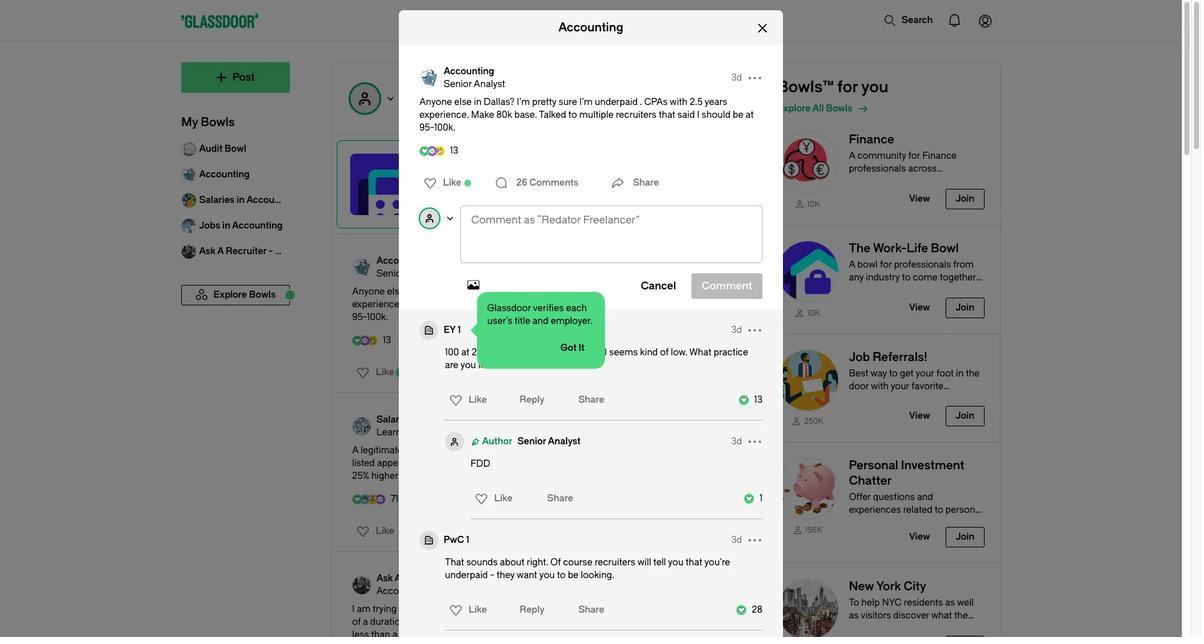 Task type: locate. For each thing, give the bounding box(es) containing it.
0 horizontal spatial that
[[592, 299, 608, 310]]

toogle identity image for anyone else in dallas? i'm pretty sure i'm underpaid . cpas with 2.5 years experience. make 80k base. talked to multiple recruiters that said i should be at 95-100k.
[[352, 258, 371, 277]]

the inside "get insight from others in accouting use the accounting industry bowl to get realtime feedback on things like comp, company culture, and career questions. tap here!"
[[439, 175, 452, 186]]

from
[[484, 154, 513, 168]]

in inside a legitimate recruiter contact me regarding an opportunity. however, the salary listed appears to be a hard-set budgeted number. i want to negotiate between 15- 25% higher than the listed salary in ord ...
[[490, 471, 497, 482]]

pwc
[[444, 535, 464, 546]]

like up salary
[[376, 367, 394, 378]]

want inside that sounds about right. of course recruiters will tell you that you're underpaid - they want you to be looking.
[[517, 570, 537, 581]]

... right travel
[[475, 630, 482, 637]]

1 horizontal spatial anyone
[[420, 97, 452, 108]]

1 leave from the left
[[410, 604, 432, 615]]

i inside a legitimate recruiter contact me regarding an opportunity. however, the salary listed appears to be a hard-set budgeted number. i want to negotiate between 15- 25% higher than the listed salary in ord ...
[[563, 458, 566, 469]]

want down opportunity.
[[568, 458, 588, 469]]

underpaid up verifies
[[528, 286, 571, 297]]

156k
[[805, 526, 823, 535]]

ask a recruiter - accounting
[[377, 573, 503, 584]]

156k link
[[778, 525, 839, 535]]

at inside the 100 at 2.5 years seems kind of high.  80 seems kind of low.  what practice are you in?
[[462, 347, 470, 358]]

2 vertical spatial in
[[490, 471, 497, 482]]

bowls™ for you
[[778, 78, 889, 96]]

kind left the low.
[[640, 347, 658, 358]]

0 vertical spatial want
[[568, 458, 588, 469]]

at right "100"
[[462, 347, 470, 358]]

100k.
[[434, 122, 456, 133], [367, 312, 388, 323]]

0 vertical spatial a
[[352, 445, 359, 456]]

1 vertical spatial dallas?
[[417, 286, 447, 297]]

glassdoor
[[487, 303, 531, 314]]

0 horizontal spatial 1
[[458, 325, 461, 336]]

80k up ey on the bottom left
[[429, 299, 445, 310]]

1 horizontal spatial 26 comments
[[517, 177, 579, 188]]

95-
[[420, 122, 434, 133], [352, 312, 367, 323]]

... inside the i am trying to leave my job of 4.5 months. too long of a gap to leave off, too short of a duration to not be looked at as a hopper but i just left my other job of also less than a year (totally travel ...
[[475, 630, 482, 637]]

be inside that sounds about right. of course recruiters will tell you that you're underpaid - they want you to be looking.
[[568, 570, 579, 581]]

explore all bowls link
[[778, 101, 1000, 117]]

comments
[[530, 177, 579, 188], [462, 367, 512, 378], [462, 526, 511, 537]]

trying
[[373, 604, 397, 615]]

share button right long
[[574, 603, 605, 617]]

0 vertical spatial said
[[678, 110, 695, 120]]

1 horizontal spatial experience.
[[420, 110, 469, 120]]

at left "as"
[[479, 617, 487, 628]]

1 vertical spatial 2.5
[[623, 286, 636, 297]]

rections list menu down ord
[[468, 489, 517, 509]]

you down of
[[539, 570, 555, 581]]

reply button for seems
[[517, 390, 548, 411]]

a
[[437, 458, 442, 469], [578, 604, 583, 615], [363, 617, 368, 628], [501, 617, 506, 628], [393, 630, 398, 637]]

right.
[[527, 557, 548, 568]]

1 vertical spatial talked
[[472, 299, 499, 310]]

and inside "get insight from others in accouting use the accounting industry bowl to get realtime feedback on things like comp, company culture, and career questions. tap here!"
[[583, 188, 599, 199]]

95- for 26 comments button to the top
[[420, 122, 434, 133]]

3d link
[[732, 72, 742, 85], [668, 261, 679, 274]]

recruiters up accouting
[[616, 110, 657, 120]]

1 reply from the top
[[520, 395, 545, 405]]

dallas? down accounting senior analyst
[[484, 97, 515, 108]]

get
[[575, 175, 589, 186]]

recruiters up looking.
[[595, 557, 636, 568]]

senior right image for post author
[[444, 79, 472, 90]]

10k for 2nd 10k button from the top
[[808, 308, 820, 317]]

comments inside button
[[462, 526, 511, 537]]

26 down others
[[517, 177, 527, 188]]

are
[[445, 360, 459, 371]]

you
[[862, 78, 889, 96], [461, 360, 476, 371], [668, 557, 684, 568], [539, 570, 555, 581]]

rections list menu for share dropdown button
[[468, 489, 517, 509]]

share button
[[542, 492, 573, 506]]

share down the 100 at 2.5 years seems kind of high.  80 seems kind of low.  what practice are you in?
[[579, 395, 605, 405]]

to up accouting
[[569, 110, 577, 120]]

accounting senior analyst
[[444, 66, 505, 90]]

be up the (totally
[[435, 617, 446, 628]]

0 vertical spatial 100k.
[[434, 122, 456, 133]]

i'm up ey 1
[[450, 286, 463, 297]]

26 comments down others
[[517, 177, 579, 188]]

underpaid for 26 comments button to the bottom
[[528, 286, 571, 297]]

0 horizontal spatial .
[[573, 286, 575, 297]]

toogle identity image left ey on the bottom left
[[420, 321, 439, 340]]

0 horizontal spatial should
[[635, 299, 664, 310]]

1 vertical spatial than
[[371, 630, 390, 637]]

10k button
[[762, 117, 1000, 225], [762, 225, 1000, 333]]

want
[[568, 458, 588, 469], [517, 570, 537, 581]]

questions.
[[630, 188, 674, 199]]

company
[[507, 188, 546, 199]]

1 horizontal spatial than
[[400, 471, 419, 482]]

2 horizontal spatial the
[[645, 445, 658, 456]]

0 vertical spatial in
[[474, 97, 482, 108]]

also
[[666, 617, 684, 628]]

job up looked
[[450, 604, 463, 615]]

2 10k from the top
[[808, 308, 820, 317]]

to right the trying
[[399, 604, 408, 615]]

toogle identity image left salary
[[352, 417, 371, 436]]

analyst right image for post author
[[474, 79, 505, 90]]

13 for 26 comments button to the top
[[450, 145, 459, 156]]

just
[[567, 617, 582, 628]]

seems down title
[[512, 347, 540, 358]]

0 horizontal spatial leave
[[410, 604, 432, 615]]

and
[[583, 188, 599, 199], [533, 316, 549, 327]]

salary
[[661, 445, 685, 456], [463, 471, 487, 482]]

share right career on the top of page
[[633, 177, 659, 188]]

reply for seems
[[520, 395, 545, 405]]

0 vertical spatial 10k
[[808, 200, 820, 209]]

like for rections list menu related to 33 comments button
[[376, 526, 394, 537]]

2 vertical spatial years
[[487, 347, 510, 358]]

0 vertical spatial talked
[[539, 110, 566, 120]]

80k for 26 comments button to the bottom
[[429, 299, 445, 310]]

dallas? for anyone else in dallas? i'm pretty sure i'm underpaid . cpas with 2.5 years experience. make 80k base. talked to multiple recruiters that said i should be at 95-100k. toogle identity image
[[417, 286, 447, 297]]

seems
[[512, 347, 540, 358], [609, 347, 638, 358]]

accounting inside "link"
[[377, 256, 427, 266]]

in
[[557, 154, 568, 168]]

should for 3d link associated with 26 comments button to the top
[[702, 110, 731, 120]]

be inside the i am trying to leave my job of 4.5 months. too long of a gap to leave off, too short of a duration to not be looked at as a hopper but i just left my other job of also less than a year (totally travel ...
[[435, 617, 446, 628]]

listed down the hard-
[[438, 471, 460, 482]]

anyone else in dallas? i'm pretty sure i'm underpaid . cpas with 2.5 years experience. make 80k base. talked to multiple recruiters that said i should be at 95-100k.
[[420, 97, 754, 133], [352, 286, 687, 323]]

left
[[584, 617, 598, 628]]

reply up hopper
[[520, 605, 545, 615]]

rections list menu for 26 comments button to the bottom
[[349, 363, 398, 383]]

and down verifies
[[533, 316, 549, 327]]

rections list menu for reply button related to seems
[[442, 390, 491, 411]]

user's
[[487, 316, 513, 327]]

share button for will
[[574, 603, 605, 617]]

0 horizontal spatial multiple
[[512, 299, 547, 310]]

at inside the i am trying to leave my job of 4.5 months. too long of a gap to leave off, too short of a duration to not be looked at as a hopper but i just left my other job of also less than a year (totally travel ...
[[479, 617, 487, 628]]

1 10k from the top
[[808, 200, 820, 209]]

recruiters up employer. at the left of page
[[549, 299, 590, 310]]

0 vertical spatial listed
[[352, 458, 375, 469]]

leave up "not"
[[410, 604, 432, 615]]

high.
[[573, 347, 594, 358]]

bowl
[[542, 175, 562, 186]]

than inside a legitimate recruiter contact me regarding an opportunity. however, the salary listed appears to be a hard-set budgeted number. i want to negotiate between 15- 25% higher than the listed salary in ord ...
[[400, 471, 419, 482]]

you left in?
[[461, 360, 476, 371]]

each
[[566, 303, 587, 314]]

i'm
[[517, 97, 530, 108], [580, 97, 593, 108], [450, 286, 463, 297], [512, 286, 526, 297]]

like for rections list menu associated with 26 comments button to the bottom
[[376, 367, 394, 378]]

1 vertical spatial 95-
[[352, 312, 367, 323]]

0 horizontal spatial accounting link
[[377, 255, 438, 268]]

underpaid inside that sounds about right. of course recruiters will tell you that you're underpaid - they want you to be looking.
[[445, 570, 488, 581]]

be left explore in the right of the page
[[733, 110, 744, 120]]

toogle identity image for a legitimate recruiter contact me regarding an opportunity. however, the salary listed appears to be a hard-set budgeted number. i want to negotiate between 15- 25% higher than the listed salary in ord ...
[[352, 417, 371, 436]]

1
[[458, 325, 461, 336], [760, 493, 763, 504], [466, 535, 469, 546]]

looking.
[[581, 570, 615, 581]]

1 vertical spatial and
[[533, 316, 549, 327]]

0 horizontal spatial 13
[[383, 335, 391, 346]]

job down off,
[[640, 617, 653, 628]]

... inside a legitimate recruiter contact me regarding an opportunity. however, the salary listed appears to be a hard-set budgeted number. i want to negotiate between 15- 25% higher than the listed salary in ord ...
[[516, 471, 523, 482]]

0 vertical spatial years
[[705, 97, 728, 108]]

0 vertical spatial salary
[[661, 445, 685, 456]]

0 vertical spatial reply
[[520, 395, 545, 405]]

at
[[746, 110, 754, 120], [679, 299, 687, 310], [462, 347, 470, 358], [479, 617, 487, 628]]

0 horizontal spatial and
[[533, 316, 549, 327]]

senior analyst button
[[444, 78, 505, 91], [518, 436, 581, 448]]

pwc 1 button
[[444, 534, 469, 547]]

1 vertical spatial my
[[600, 617, 613, 628]]

1 horizontal spatial -
[[490, 570, 495, 581]]

0 vertical spatial .
[[640, 97, 642, 108]]

0 vertical spatial toogle identity image
[[352, 258, 371, 277]]

0 vertical spatial else
[[454, 97, 472, 108]]

with
[[670, 97, 688, 108], [603, 286, 620, 297]]

0 vertical spatial should
[[702, 110, 731, 120]]

comments down the in
[[530, 177, 579, 188]]

0 horizontal spatial experience.
[[352, 299, 402, 310]]

salary up between
[[661, 445, 685, 456]]

0 vertical spatial anyone else in dallas? i'm pretty sure i'm underpaid . cpas with 2.5 years experience. make 80k base. talked to multiple recruiters that said i should be at 95-100k.
[[420, 97, 754, 133]]

and down get
[[583, 188, 599, 199]]

recruiters
[[616, 110, 657, 120], [549, 299, 590, 310], [595, 557, 636, 568]]

1 for 100 at 2.5 years seems kind of high.  80 seems kind of low.  what practice are you in?
[[458, 325, 461, 336]]

my right the left
[[600, 617, 613, 628]]

pretty
[[532, 97, 557, 108], [465, 286, 489, 297]]

too
[[654, 604, 669, 615]]

100k. for image for post author
[[434, 122, 456, 133]]

sure
[[559, 97, 577, 108], [492, 286, 510, 297]]

recruiters for 26 comments button to the bottom
[[549, 299, 590, 310]]

1 horizontal spatial underpaid
[[528, 286, 571, 297]]

26 comments button down "100"
[[424, 360, 515, 386]]

multiple up accouting
[[579, 110, 614, 120]]

am
[[357, 604, 371, 615]]

0 horizontal spatial toogle identity image
[[352, 258, 371, 277]]

0 vertical spatial analyst
[[474, 79, 505, 90]]

1 horizontal spatial years
[[638, 286, 660, 297]]

comments right are
[[462, 367, 512, 378]]

be down course
[[568, 570, 579, 581]]

to down of
[[557, 570, 566, 581]]

1 horizontal spatial dallas?
[[484, 97, 515, 108]]

share down number.
[[547, 493, 573, 504]]

2 reply button from the top
[[517, 600, 548, 621]]

underpaid up accouting
[[595, 97, 638, 108]]

you're
[[705, 557, 730, 568]]

0 horizontal spatial cpas
[[577, 286, 601, 297]]

toogle identity image
[[352, 258, 371, 277], [420, 531, 439, 550]]

1 horizontal spatial 80k
[[497, 110, 512, 120]]

10k for 1st 10k button from the top of the page
[[808, 200, 820, 209]]

1 vertical spatial toogle identity image
[[420, 531, 439, 550]]

80k up from
[[497, 110, 512, 120]]

0 vertical spatial senior analyst button
[[444, 78, 505, 91]]

experience. for image for post author
[[420, 110, 469, 120]]

toogle identity image for that sounds about right. of course recruiters will tell you that you're underpaid - they want you to be looking.
[[420, 531, 439, 550]]

1 horizontal spatial the
[[439, 175, 452, 186]]

sure for accounting "link" corresponding to image for post author
[[559, 97, 577, 108]]

anyone for image for post author
[[420, 97, 452, 108]]

1 vertical spatial recruiters
[[549, 299, 590, 310]]

dallas? for image for post author
[[484, 97, 515, 108]]

accounting link right image for post author
[[444, 65, 505, 78]]

1 reply button from the top
[[517, 390, 548, 411]]

toogle identity image for 100 at 2.5 years seems kind of high.  80 seems kind of low.  what practice are you in?
[[420, 321, 439, 340]]

year
[[400, 630, 418, 637]]

13
[[450, 145, 459, 156], [383, 335, 391, 346], [755, 395, 763, 405]]

2 reply from the top
[[520, 605, 545, 615]]

in for accounting "link" corresponding to image for post author
[[474, 97, 482, 108]]

... right ord
[[516, 471, 523, 482]]

the down recruiter
[[422, 471, 435, 482]]

1 10k button from the top
[[762, 117, 1000, 225]]

0 horizontal spatial the
[[422, 471, 435, 482]]

1 vertical spatial 10k link
[[778, 307, 839, 318]]

3d for 100 at 2.5 years seems kind of high.  80 seems kind of low.  what practice are you in?
[[732, 325, 742, 336]]

salary negotiations
[[377, 414, 462, 425]]

rections list menu up travel
[[442, 600, 491, 621]]

1 vertical spatial the
[[645, 445, 658, 456]]

2 horizontal spatial that
[[686, 557, 703, 568]]

to left get
[[564, 175, 573, 186]]

months.
[[491, 604, 526, 615]]

years inside the 100 at 2.5 years seems kind of high.  80 seems kind of low.  what practice are you in?
[[487, 347, 510, 358]]

0 vertical spatial 2.5
[[690, 97, 703, 108]]

0 vertical spatial the
[[439, 175, 452, 186]]

sure up glassdoor
[[492, 286, 510, 297]]

glassdoor verifies each user's title and employer. dialog
[[477, 292, 605, 369]]

recruiters for 26 comments button to the top
[[616, 110, 657, 120]]

contact
[[443, 445, 476, 456]]

a up 25%
[[352, 445, 359, 456]]

analyst inside accounting senior analyst
[[474, 79, 505, 90]]

26 down "100"
[[449, 367, 460, 378]]

a right ask
[[395, 573, 401, 584]]

not
[[419, 617, 433, 628]]

senior analyst button right image for post author
[[444, 78, 505, 91]]

0 horizontal spatial 95-
[[352, 312, 367, 323]]

10k
[[808, 200, 820, 209], [808, 308, 820, 317]]

comments for regarding
[[462, 526, 511, 537]]

0 vertical spatial recruiters
[[616, 110, 657, 120]]

i'm up glassdoor
[[512, 286, 526, 297]]

base. up ey 1
[[447, 299, 470, 310]]

1 vertical spatial salary
[[463, 471, 487, 482]]

like
[[443, 177, 462, 188], [376, 367, 394, 378], [469, 395, 487, 405], [494, 493, 513, 504], [376, 526, 394, 537], [469, 605, 487, 615]]

rections list menu up salary negotiations link at the left of page
[[442, 390, 491, 411]]

1 vertical spatial said
[[611, 299, 628, 310]]

bowls
[[826, 103, 853, 114]]

1 horizontal spatial cpas
[[644, 97, 668, 108]]

my
[[435, 604, 447, 615], [600, 617, 613, 628]]

0 horizontal spatial 26 comments
[[449, 367, 512, 378]]

1 vertical spatial accounting link
[[377, 255, 438, 268]]

be up the low.
[[666, 299, 676, 310]]

1 vertical spatial 100k.
[[367, 312, 388, 323]]

multiple for 26 comments button to the top
[[579, 110, 614, 120]]

1 vertical spatial 3d link
[[668, 261, 679, 274]]

sure up the in
[[559, 97, 577, 108]]

underpaid down "that"
[[445, 570, 488, 581]]

1 vertical spatial else
[[387, 286, 405, 297]]

a left gap
[[578, 604, 583, 615]]

to
[[569, 110, 577, 120], [564, 175, 573, 186], [501, 299, 510, 310], [414, 458, 422, 469], [590, 458, 599, 469], [557, 570, 566, 581], [399, 604, 408, 615], [603, 604, 612, 615], [408, 617, 417, 628]]

0 vertical spatial 10k button
[[762, 117, 1000, 225]]

salary down set
[[463, 471, 487, 482]]

250k link
[[778, 416, 839, 427]]

1 vertical spatial base.
[[447, 299, 470, 310]]

like down 71
[[376, 526, 394, 537]]

senior
[[444, 79, 472, 90], [518, 436, 546, 447]]

to inside that sounds about right. of course recruiters will tell you that you're underpaid - they want you to be looking.
[[557, 570, 566, 581]]

multiple up title
[[512, 299, 547, 310]]

1 horizontal spatial 2.5
[[623, 286, 636, 297]]

toogle identity image
[[420, 208, 440, 229], [420, 321, 439, 340], [352, 417, 371, 436], [445, 432, 464, 452], [352, 576, 371, 595]]

a left the hard-
[[437, 458, 442, 469]]

1 vertical spatial sure
[[492, 286, 510, 297]]

0 horizontal spatial 3d link
[[668, 261, 679, 274]]

set
[[468, 458, 481, 469]]

be down recruiter
[[424, 458, 435, 469]]

what
[[690, 347, 712, 358]]

talked for 26 comments button to the top
[[539, 110, 566, 120]]

0 horizontal spatial my
[[435, 604, 447, 615]]

accounting inside "get insight from others in accouting use the accounting industry bowl to get realtime feedback on things like comp, company culture, and career questions. tap here!"
[[454, 175, 503, 186]]

however,
[[603, 445, 642, 456]]

salary negotiations link
[[377, 414, 533, 427]]

accounting link down tap
[[377, 255, 438, 268]]

1 10k link from the top
[[778, 199, 839, 209]]

2 vertical spatial 1
[[466, 535, 469, 546]]

multiple
[[579, 110, 614, 120], [512, 299, 547, 310]]

else
[[454, 97, 472, 108], [387, 286, 405, 297]]

short
[[671, 604, 693, 615]]

2 vertical spatial 2.5
[[472, 347, 485, 358]]

than inside the i am trying to leave my job of 4.5 months. too long of a gap to leave off, too short of a duration to not be looked at as a hopper but i just left my other job of also less than a year (totally travel ...
[[371, 630, 390, 637]]

that inside that sounds about right. of course recruiters will tell you that you're underpaid - they want you to be looking.
[[686, 557, 703, 568]]

1 horizontal spatial 26
[[517, 177, 527, 188]]

employer.
[[551, 316, 593, 327]]

base.
[[515, 110, 537, 120], [447, 299, 470, 310]]

title
[[515, 316, 531, 327]]

.
[[640, 97, 642, 108], [573, 286, 575, 297]]

pretty up glassdoor
[[465, 286, 489, 297]]

analyst right an
[[548, 436, 581, 447]]

0 horizontal spatial analyst
[[474, 79, 505, 90]]

1 horizontal spatial my
[[600, 617, 613, 628]]

1 vertical spatial ...
[[475, 630, 482, 637]]

Comment as "Redator Freelancer" text field
[[460, 206, 763, 263]]

accouting
[[570, 154, 628, 168]]

with for 3d link associated with 26 comments button to the top
[[670, 97, 688, 108]]

1 horizontal spatial 3d link
[[732, 72, 742, 85]]

talked up user's
[[472, 299, 499, 310]]

be
[[733, 110, 744, 120], [666, 299, 676, 310], [424, 458, 435, 469], [568, 570, 579, 581], [435, 617, 446, 628]]

0 vertical spatial 10k link
[[778, 199, 839, 209]]

underpaid
[[595, 97, 638, 108], [528, 286, 571, 297], [445, 570, 488, 581]]

reply up senior analyst
[[520, 395, 545, 405]]

1 vertical spatial a
[[395, 573, 401, 584]]

0 vertical spatial 1
[[458, 325, 461, 336]]

seems right 80
[[609, 347, 638, 358]]

comments up sounds
[[462, 526, 511, 537]]

make for anyone else in dallas? i'm pretty sure i'm underpaid . cpas with 2.5 years experience. make 80k base. talked to multiple recruiters that said i should be at 95-100k. toogle identity image
[[404, 299, 427, 310]]

0 vertical spatial anyone
[[420, 97, 452, 108]]

0 vertical spatial my
[[435, 604, 447, 615]]

talked up the in
[[539, 110, 566, 120]]

sure for accounting "link" related to anyone else in dallas? i'm pretty sure i'm underpaid . cpas with 2.5 years experience. make 80k base. talked to multiple recruiters that said i should be at 95-100k. toogle identity image
[[492, 286, 510, 297]]

2 10k link from the top
[[778, 307, 839, 318]]

2.5 inside the 100 at 2.5 years seems kind of high.  80 seems kind of low.  what practice are you in?
[[472, 347, 485, 358]]

1 horizontal spatial listed
[[438, 471, 460, 482]]

1 vertical spatial with
[[603, 286, 620, 297]]

0 vertical spatial underpaid
[[595, 97, 638, 108]]

1 horizontal spatial 1
[[466, 535, 469, 546]]

rections list menu
[[416, 173, 465, 193], [349, 363, 398, 383], [442, 390, 491, 411], [468, 489, 517, 509], [349, 521, 398, 542], [442, 600, 491, 621]]

. for 26 comments button to the top
[[640, 97, 642, 108]]

0 horizontal spatial make
[[404, 299, 427, 310]]

like for rections list menu corresponding to reply button related to seems
[[469, 395, 487, 405]]

senior analyst button up number.
[[518, 436, 581, 448]]

tell
[[654, 557, 666, 568]]

0 vertical spatial 80k
[[497, 110, 512, 120]]

like down insight
[[443, 177, 462, 188]]



Task type: describe. For each thing, give the bounding box(es) containing it.
95- for 26 comments button to the bottom
[[352, 312, 367, 323]]

things
[[433, 188, 459, 199]]

explore
[[778, 103, 811, 114]]

1 vertical spatial 1
[[760, 493, 763, 504]]

accounting link for image for post author
[[444, 65, 505, 78]]

verifies
[[533, 303, 564, 314]]

2 10k button from the top
[[762, 225, 1000, 333]]

a legitimate recruiter contact me regarding an opportunity. however, the salary listed appears to be a hard-set budgeted number. i want to negotiate between 15- 25% higher than the listed salary in ord ...
[[352, 445, 695, 482]]

years for 3d link for 26 comments button to the bottom
[[638, 286, 660, 297]]

legitimate
[[361, 445, 403, 456]]

2 seems from the left
[[609, 347, 638, 358]]

1 horizontal spatial salary
[[661, 445, 685, 456]]

rections list menu for reply button corresponding to of
[[442, 600, 491, 621]]

1 vertical spatial senior
[[518, 436, 546, 447]]

13 for 26 comments button to the bottom
[[383, 335, 391, 346]]

at left explore in the right of the page
[[746, 110, 754, 120]]

career
[[601, 188, 628, 199]]

looked
[[448, 617, 477, 628]]

use
[[420, 175, 436, 186]]

0 horizontal spatial job
[[450, 604, 463, 615]]

rections list menu up here! on the left
[[416, 173, 465, 193]]

underpaid for 26 comments button to the top
[[595, 97, 638, 108]]

80
[[596, 347, 607, 358]]

0 vertical spatial comments
[[530, 177, 579, 188]]

a inside a legitimate recruiter contact me regarding an opportunity. however, the salary listed appears to be a hard-set budgeted number. i want to negotiate between 15- 25% higher than the listed salary in ord ...
[[352, 445, 359, 456]]

1 kind from the left
[[543, 347, 560, 358]]

with for 3d link for 26 comments button to the bottom
[[603, 286, 620, 297]]

too
[[528, 604, 544, 615]]

budgeted
[[483, 458, 524, 469]]

28
[[752, 605, 763, 615]]

1 vertical spatial that
[[592, 299, 608, 310]]

at up the low.
[[679, 299, 687, 310]]

to right gap
[[603, 604, 612, 615]]

71
[[391, 494, 399, 505]]

anyone else in dallas? i'm pretty sure i'm underpaid . cpas with 2.5 years experience. make 80k base. talked to multiple recruiters that said i should be at 95-100k. for 26 comments button to the top
[[420, 97, 754, 133]]

i'm up accouting
[[580, 97, 593, 108]]

of left high.
[[563, 347, 571, 358]]

senior inside accounting senior analyst
[[444, 79, 472, 90]]

recruiters inside that sounds about right. of course recruiters will tell you that you're underpaid - they want you to be looking.
[[595, 557, 636, 568]]

be inside a legitimate recruiter contact me regarding an opportunity. however, the salary listed appears to be a hard-set budgeted number. i want to negotiate between 15- 25% higher than the listed salary in ord ...
[[424, 458, 435, 469]]

2 kind from the left
[[640, 347, 658, 358]]

10k link for 2nd 10k button from the top
[[778, 307, 839, 318]]

fdd
[[471, 459, 490, 469]]

80k for 26 comments button to the top
[[497, 110, 512, 120]]

number.
[[526, 458, 561, 469]]

opportunity.
[[550, 445, 601, 456]]

1 vertical spatial 26 comments
[[449, 367, 512, 378]]

bowls™
[[778, 78, 834, 96]]

experience. for anyone else in dallas? i'm pretty sure i'm underpaid . cpas with 2.5 years experience. make 80k base. talked to multiple recruiters that said i should be at 95-100k. toogle identity image
[[352, 299, 402, 310]]

a down the duration on the bottom of page
[[393, 630, 398, 637]]

here!
[[437, 200, 459, 211]]

accounting inside accounting senior analyst
[[444, 66, 494, 77]]

2 horizontal spatial 13
[[755, 395, 763, 405]]

to up year
[[408, 617, 417, 628]]

senior analyst
[[518, 436, 581, 447]]

hopper
[[509, 617, 539, 628]]

1 vertical spatial senior analyst button
[[518, 436, 581, 448]]

1 vertical spatial listed
[[438, 471, 460, 482]]

industry
[[506, 175, 540, 186]]

4d link
[[668, 420, 679, 433]]

15-
[[682, 458, 695, 469]]

2 leave from the left
[[614, 604, 637, 615]]

you right tell
[[668, 557, 684, 568]]

recruiter
[[403, 573, 444, 584]]

ey 1 button
[[444, 324, 461, 337]]

a up less
[[363, 617, 368, 628]]

of left 4.5
[[465, 604, 474, 615]]

2 vertical spatial the
[[422, 471, 435, 482]]

(totally
[[420, 630, 448, 637]]

of
[[551, 557, 561, 568]]

others
[[516, 154, 555, 168]]

comments for pretty
[[462, 367, 512, 378]]

1 vertical spatial 26 comments button
[[424, 360, 515, 386]]

share up the left
[[579, 605, 605, 615]]

an
[[537, 445, 548, 456]]

. for 26 comments button to the bottom
[[573, 286, 575, 297]]

1 horizontal spatial a
[[395, 573, 401, 584]]

as
[[489, 617, 499, 628]]

33 comments button
[[424, 519, 515, 544]]

0 horizontal spatial listed
[[352, 458, 375, 469]]

that sounds about right. of course recruiters will tell you that you're underpaid - they want you to be looking.
[[445, 557, 730, 581]]

share inside dropdown button
[[547, 493, 573, 504]]

pwc 1
[[444, 535, 469, 546]]

travel
[[450, 630, 473, 637]]

recruiter
[[405, 445, 441, 456]]

said for 3d link for 26 comments button to the bottom
[[611, 299, 628, 310]]

to up user's
[[501, 299, 510, 310]]

on
[[420, 188, 431, 199]]

you inside the 100 at 2.5 years seems kind of high.  80 seems kind of low.  what practice are you in?
[[461, 360, 476, 371]]

toogle identity image down on
[[420, 208, 440, 229]]

reply for of
[[520, 605, 545, 615]]

off,
[[639, 604, 652, 615]]

realtime
[[591, 175, 626, 186]]

- inside that sounds about right. of course recruiters will tell you that you're underpaid - they want you to be looking.
[[490, 570, 495, 581]]

0 vertical spatial share button
[[608, 170, 659, 196]]

0 vertical spatial that
[[659, 110, 676, 120]]

a right "as"
[[501, 617, 506, 628]]

cpas for 3d link associated with 26 comments button to the top
[[644, 97, 668, 108]]

0 vertical spatial 26
[[517, 177, 527, 188]]

to down opportunity.
[[590, 458, 599, 469]]

reply button for of
[[517, 600, 548, 621]]

all
[[813, 103, 824, 114]]

for
[[838, 78, 858, 96]]

that
[[445, 557, 464, 568]]

of up less
[[352, 617, 361, 628]]

a inside a legitimate recruiter contact me regarding an opportunity. however, the salary listed appears to be a hard-set budgeted number. i want to negotiate between 15- 25% higher than the listed salary in ord ...
[[437, 458, 442, 469]]

regarding
[[494, 445, 535, 456]]

want inside a legitimate recruiter contact me regarding an opportunity. however, the salary listed appears to be a hard-set budgeted number. i want to negotiate between 15- 25% higher than the listed salary in ord ...
[[568, 458, 588, 469]]

you up explore all bowls link
[[862, 78, 889, 96]]

1 for that sounds about right. of course recruiters will tell you that you're underpaid - they want you to be looking.
[[466, 535, 469, 546]]

ask
[[377, 573, 393, 584]]

cpas for 3d link for 26 comments button to the bottom
[[577, 286, 601, 297]]

tap
[[420, 200, 435, 211]]

4d
[[668, 421, 679, 432]]

2.5 for 26 comments button to the top
[[690, 97, 703, 108]]

ord
[[499, 471, 514, 482]]

to down recruiter
[[414, 458, 422, 469]]

companies link
[[575, 0, 626, 41]]

author
[[482, 436, 513, 447]]

250k button
[[762, 334, 1000, 442]]

make for image for post author
[[471, 110, 494, 120]]

and inside glassdoor verifies each user's title and employer.
[[533, 316, 549, 327]]

hard-
[[445, 458, 468, 469]]

25%
[[352, 471, 369, 482]]

toogle identity image for fdd
[[445, 432, 464, 452]]

of left the low.
[[660, 347, 669, 358]]

i'm up others
[[517, 97, 530, 108]]

like for rections list menu associated with share dropdown button
[[494, 493, 513, 504]]

long
[[546, 604, 565, 615]]

1 horizontal spatial pretty
[[532, 97, 557, 108]]

get
[[420, 154, 440, 168]]

practice
[[714, 347, 748, 358]]

to inside "get insight from others in accouting use the accounting industry bowl to get realtime feedback on things like comp, company culture, and career questions. tap here!"
[[564, 175, 573, 186]]

like for rections list menu related to reply button corresponding to of
[[469, 605, 487, 615]]

rections list menu for 33 comments button
[[349, 521, 398, 542]]

else for image for post author
[[454, 97, 472, 108]]

image for post author image
[[420, 69, 439, 88]]

get insight from others in accouting use the accounting industry bowl to get realtime feedback on things like comp, company culture, and career questions. tap here!
[[420, 154, 674, 211]]

years for 3d link associated with 26 comments button to the top
[[705, 97, 728, 108]]

accounting link for anyone else in dallas? i'm pretty sure i'm underpaid . cpas with 2.5 years experience. make 80k base. talked to multiple recruiters that said i should be at 95-100k. toogle identity image
[[377, 255, 438, 268]]

talked for 26 comments button to the bottom
[[472, 299, 499, 310]]

between
[[644, 458, 680, 469]]

1 vertical spatial analyst
[[548, 436, 581, 447]]

higher
[[371, 471, 398, 482]]

less
[[352, 630, 369, 637]]

said for 3d link associated with 26 comments button to the top
[[678, 110, 695, 120]]

1 seems from the left
[[512, 347, 540, 358]]

negotiations
[[406, 414, 462, 425]]

10k link for 1st 10k button from the top of the page
[[778, 199, 839, 209]]

3d link for 26 comments button to the bottom
[[668, 261, 679, 274]]

156k button
[[762, 443, 1000, 563]]

0 horizontal spatial -
[[446, 573, 450, 584]]

3d link for 26 comments button to the top
[[732, 72, 742, 85]]

multiple for 26 comments button to the bottom
[[512, 299, 547, 310]]

feedback
[[628, 175, 668, 186]]

1 horizontal spatial job
[[640, 617, 653, 628]]

ask a recruiter - accounting link
[[377, 573, 503, 585]]

anyone else in dallas? i'm pretty sure i'm underpaid . cpas with 2.5 years experience. make 80k base. talked to multiple recruiters that said i should be at 95-100k. for 26 comments button to the bottom
[[352, 286, 687, 323]]

course
[[563, 557, 593, 568]]

100k. for anyone else in dallas? i'm pretty sure i'm underpaid . cpas with 2.5 years experience. make 80k base. talked to multiple recruiters that said i should be at 95-100k. toogle identity image
[[367, 312, 388, 323]]

they
[[497, 570, 515, 581]]

should for 3d link for 26 comments button to the bottom
[[635, 299, 664, 310]]

will
[[638, 557, 651, 568]]

else for anyone else in dallas? i'm pretty sure i'm underpaid . cpas with 2.5 years experience. make 80k base. talked to multiple recruiters that said i should be at 95-100k. toogle identity image
[[387, 286, 405, 297]]

like for rections list menu over here! on the left
[[443, 177, 462, 188]]

in for accounting "link" related to anyone else in dallas? i'm pretty sure i'm underpaid . cpas with 2.5 years experience. make 80k base. talked to multiple recruiters that said i should be at 95-100k. toogle identity image
[[407, 286, 414, 297]]

3d for fdd
[[732, 436, 742, 447]]

anyone for anyone else in dallas? i'm pretty sure i'm underpaid . cpas with 2.5 years experience. make 80k base. talked to multiple recruiters that said i should be at 95-100k. toogle identity image
[[352, 286, 385, 297]]

2.5 for 26 comments button to the bottom
[[623, 286, 636, 297]]

share button for high.
[[574, 393, 605, 407]]

glassdoor verifies each user's title and employer.
[[487, 303, 593, 327]]

negotiate
[[601, 458, 641, 469]]

1 horizontal spatial base.
[[515, 110, 537, 120]]

33 comments
[[449, 526, 511, 537]]

0 vertical spatial 26 comments button
[[491, 170, 582, 196]]

about
[[500, 557, 525, 568]]

gap
[[585, 604, 601, 615]]

1 vertical spatial pretty
[[465, 286, 489, 297]]

comp,
[[478, 188, 505, 199]]

of up the just
[[567, 604, 576, 615]]

like
[[461, 188, 475, 199]]

0 horizontal spatial 26
[[449, 367, 460, 378]]

me
[[478, 445, 492, 456]]

toogle identity image left ask
[[352, 576, 371, 595]]

of down too
[[655, 617, 664, 628]]

3d for that sounds about right. of course recruiters will tell you that you're underpaid - they want you to be looking.
[[732, 535, 742, 546]]

i am trying to leave my job of 4.5 months. too long of a gap to leave off, too short of a duration to not be looked at as a hopper but i just left my other job of also less than a year (totally travel ...
[[352, 604, 693, 637]]

culture,
[[549, 188, 580, 199]]



Task type: vqa. For each thing, say whether or not it's contained in the screenshot.
that to the middle
yes



